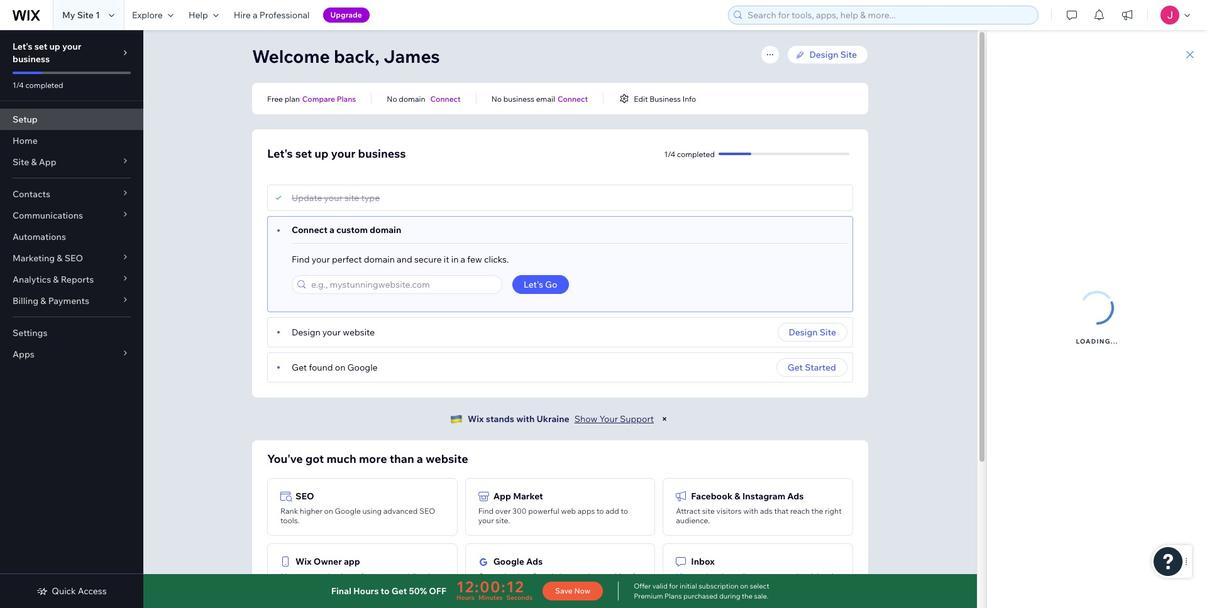 Task type: describe. For each thing, give the bounding box(es) containing it.
no for no business email connect
[[492, 94, 502, 103]]

reports
[[61, 274, 94, 285]]

plan
[[285, 94, 300, 103]]

minutes
[[478, 594, 503, 602]]

email
[[536, 94, 555, 103]]

a left custom in the left top of the page
[[330, 224, 334, 236]]

free plan compare plans
[[267, 94, 356, 103]]

that
[[774, 507, 789, 516]]

e.g., mystunningwebsite.com field
[[307, 276, 498, 294]]

setup link
[[0, 109, 143, 130]]

1
[[96, 9, 100, 21]]

stands
[[486, 414, 514, 425]]

google up noticed
[[493, 557, 524, 568]]

right
[[825, 507, 842, 516]]

instagram
[[743, 491, 786, 502]]

now
[[574, 587, 591, 596]]

attract site visitors with ads that reach the right audience.
[[676, 507, 842, 526]]

wix owner app
[[296, 557, 360, 568]]

google for noticed
[[532, 572, 558, 582]]

mobile,
[[397, 572, 422, 582]]

1 vertical spatial 1/4
[[664, 149, 675, 159]]

design inside button
[[789, 327, 818, 338]]

activity
[[800, 572, 826, 582]]

app inside dropdown button
[[39, 157, 56, 168]]

your up get found on google at the bottom of page
[[322, 327, 341, 338]]

facebook & instagram ads
[[691, 491, 804, 502]]

google for higher
[[335, 507, 361, 516]]

0 horizontal spatial plans
[[337, 94, 356, 103]]

type
[[361, 192, 380, 204]]

hire a professional link
[[226, 0, 317, 30]]

get for get started
[[788, 362, 803, 374]]

manage your business from your mobile, chat with visitors & more.
[[280, 572, 440, 591]]

business inside the let's set up your business
[[13, 53, 50, 65]]

domain for perfect
[[364, 254, 395, 265]]

your inside get noticed on google by people searching for what your business offers.
[[497, 582, 513, 591]]

billing
[[13, 296, 38, 307]]

get for get found on google
[[292, 362, 307, 374]]

secure
[[414, 254, 442, 265]]

& for site
[[31, 157, 37, 168]]

0 horizontal spatial site
[[345, 192, 359, 204]]

edit
[[634, 94, 648, 103]]

messages
[[748, 572, 783, 582]]

offers.
[[547, 582, 570, 591]]

site.
[[496, 516, 510, 526]]

get noticed on google by people searching for what your business offers.
[[478, 572, 642, 591]]

analytics & reports
[[13, 274, 94, 285]]

app
[[344, 557, 360, 568]]

support
[[620, 414, 654, 425]]

business up "type"
[[358, 147, 406, 161]]

apps
[[578, 507, 595, 516]]

your up update your site type
[[331, 147, 356, 161]]

final
[[331, 586, 351, 597]]

from
[[361, 572, 377, 582]]

view
[[676, 572, 693, 582]]

ukraine
[[537, 414, 570, 425]]

site inside site & app dropdown button
[[13, 157, 29, 168]]

connect link for no business email connect
[[558, 93, 588, 104]]

12:00:12
[[457, 578, 525, 597]]

your down owner on the left
[[311, 572, 326, 582]]

completed inside sidebar element
[[25, 80, 63, 90]]

save
[[555, 587, 573, 596]]

marketing & seo
[[13, 253, 83, 264]]

design site button
[[778, 323, 848, 342]]

select
[[750, 582, 769, 591]]

& inside manage your business from your mobile, chat with visitors & more.
[[324, 582, 329, 591]]

no business email connect
[[492, 94, 588, 103]]

sidebar element
[[0, 30, 143, 609]]

hire a professional
[[234, 9, 310, 21]]

connect a custom domain
[[292, 224, 401, 236]]

more. inside manage your business from your mobile, chat with visitors & more.
[[331, 582, 351, 591]]

& for facebook
[[735, 491, 741, 502]]

hours for 12:00:12
[[457, 594, 475, 602]]

with inside attract site visitors with ads that reach the right audience.
[[744, 507, 759, 516]]

visitors inside attract site visitors with ads that reach the right audience.
[[717, 507, 742, 516]]

via
[[828, 572, 838, 582]]

wix for wix owner app
[[296, 557, 312, 568]]

the inside offer valid for initial subscription on select premium plans purchased during the sale.
[[742, 592, 753, 601]]

offer
[[634, 582, 651, 591]]

web
[[561, 507, 576, 516]]

rank higher on google using advanced seo tools.
[[280, 507, 435, 526]]

marketing
[[13, 253, 55, 264]]

seconds
[[507, 594, 533, 602]]

wix stands with ukraine show your support
[[468, 414, 654, 425]]

people
[[570, 572, 594, 582]]

welcome
[[252, 45, 330, 67]]

apps
[[13, 349, 34, 360]]

1 horizontal spatial website
[[426, 452, 468, 467]]

find your perfect domain and secure it in a few clicks.
[[292, 254, 509, 265]]

no domain connect
[[387, 94, 461, 103]]

inbox
[[691, 557, 715, 568]]

wix for wix stands with ukraine show your support
[[468, 414, 484, 425]]

design site inside button
[[789, 327, 836, 338]]

show
[[575, 414, 598, 425]]

rank
[[280, 507, 298, 516]]

started
[[805, 362, 836, 374]]

your inside find over 300 powerful web apps to add to your site.
[[478, 516, 494, 526]]

explore
[[132, 9, 163, 21]]

seo inside popup button
[[65, 253, 83, 264]]

loading...
[[1076, 338, 1118, 346]]

with inside manage your business from your mobile, chat with visitors & more.
[[280, 582, 295, 591]]

over
[[495, 507, 511, 516]]

noticed
[[493, 572, 520, 582]]

analytics & reports button
[[0, 269, 143, 291]]

to left add
[[597, 507, 604, 516]]

billing & payments
[[13, 296, 89, 307]]

google ads
[[493, 557, 543, 568]]

2 horizontal spatial and
[[785, 572, 798, 582]]

initial
[[680, 582, 697, 591]]

300
[[513, 507, 527, 516]]

for inside get noticed on google by people searching for what your business offers.
[[632, 572, 642, 582]]

& for billing
[[40, 296, 46, 307]]

edit business info
[[634, 94, 696, 103]]

add
[[606, 507, 619, 516]]

seo inside rank higher on google using advanced seo tools.
[[419, 507, 435, 516]]

site inside design site button
[[820, 327, 836, 338]]

it
[[444, 254, 449, 265]]

2 horizontal spatial connect
[[558, 94, 588, 103]]

a right than
[[417, 452, 423, 467]]

compare plans link
[[302, 93, 356, 104]]

james
[[384, 45, 440, 67]]

get started button
[[776, 358, 848, 377]]

find for find over 300 powerful web apps to add to your site.
[[478, 507, 494, 516]]

1 vertical spatial seo
[[296, 491, 314, 502]]

clicks.
[[484, 254, 509, 265]]

back,
[[334, 45, 380, 67]]



Task type: locate. For each thing, give the bounding box(es) containing it.
0 horizontal spatial find
[[292, 254, 310, 265]]

hours for final
[[353, 586, 379, 597]]

0 horizontal spatial more.
[[331, 582, 351, 591]]

& up during on the right bottom of page
[[716, 582, 721, 591]]

get left noticed
[[478, 572, 491, 582]]

site up started
[[820, 327, 836, 338]]

1 more. from the left
[[331, 582, 351, 591]]

wix up manage
[[296, 557, 312, 568]]

1 connect link from the left
[[430, 93, 461, 104]]

&
[[31, 157, 37, 168], [57, 253, 63, 264], [53, 274, 59, 285], [40, 296, 46, 307], [735, 491, 741, 502], [324, 582, 329, 591], [716, 582, 721, 591]]

site down the home
[[13, 157, 29, 168]]

on for found
[[335, 362, 345, 374]]

1 vertical spatial app
[[493, 491, 511, 502]]

0 horizontal spatial app
[[39, 157, 56, 168]]

design your website
[[292, 327, 375, 338]]

welcome back, james
[[252, 45, 440, 67]]

0 horizontal spatial for
[[632, 572, 642, 582]]

0 vertical spatial let's
[[13, 41, 32, 52]]

with down facebook & instagram ads
[[744, 507, 759, 516]]

app down home link
[[39, 157, 56, 168]]

& inside view and reply to all messages and activity via email, chat & more.
[[716, 582, 721, 591]]

business left email
[[504, 94, 535, 103]]

0 horizontal spatial hours
[[353, 586, 379, 597]]

plans down valid at the bottom right
[[665, 592, 682, 601]]

update your site type
[[292, 192, 380, 204]]

1 horizontal spatial completed
[[677, 149, 715, 159]]

to inside view and reply to all messages and activity via email, chat & more.
[[730, 572, 737, 582]]

& for analytics
[[53, 274, 59, 285]]

1 vertical spatial ads
[[526, 557, 543, 568]]

2 no from the left
[[492, 94, 502, 103]]

site left 1
[[77, 9, 94, 21]]

0 vertical spatial let's set up your business
[[13, 41, 81, 65]]

Search for tools, apps, help & more... field
[[744, 6, 1034, 24]]

premium
[[634, 592, 663, 601]]

marketing & seo button
[[0, 248, 143, 269]]

0 vertical spatial visitors
[[717, 507, 742, 516]]

1 horizontal spatial connect
[[430, 94, 461, 103]]

for right valid at the bottom right
[[669, 582, 678, 591]]

& down the home
[[31, 157, 37, 168]]

get left found
[[292, 362, 307, 374]]

1 horizontal spatial hours
[[457, 594, 475, 602]]

1 no from the left
[[387, 94, 397, 103]]

1 horizontal spatial chat
[[699, 582, 714, 591]]

no
[[387, 94, 397, 103], [492, 94, 502, 103]]

subscription
[[699, 582, 739, 591]]

business up the seconds at bottom left
[[515, 582, 546, 591]]

find inside find over 300 powerful web apps to add to your site.
[[478, 507, 494, 516]]

0 horizontal spatial the
[[742, 592, 753, 601]]

let's inside button
[[524, 279, 543, 291]]

2 horizontal spatial let's
[[524, 279, 543, 291]]

the left the right
[[812, 507, 823, 516]]

business up final
[[328, 572, 359, 582]]

1 horizontal spatial and
[[695, 572, 708, 582]]

get down "mobile,"
[[392, 586, 407, 597]]

domain up find your perfect domain and secure it in a few clicks.
[[370, 224, 401, 236]]

on inside get noticed on google by people searching for what your business offers.
[[521, 572, 530, 582]]

1 horizontal spatial site
[[702, 507, 715, 516]]

update
[[292, 192, 322, 204]]

visitors down facebook
[[717, 507, 742, 516]]

2 vertical spatial let's
[[524, 279, 543, 291]]

1 horizontal spatial find
[[478, 507, 494, 516]]

let's go
[[524, 279, 557, 291]]

more. down app
[[331, 582, 351, 591]]

quick access button
[[37, 586, 107, 597]]

wix
[[468, 414, 484, 425], [296, 557, 312, 568]]

1/4 completed up the setup
[[13, 80, 63, 90]]

you've got much more than a website
[[267, 452, 468, 467]]

1 vertical spatial plans
[[665, 592, 682, 601]]

& left 'reports'
[[53, 274, 59, 285]]

1 horizontal spatial no
[[492, 94, 502, 103]]

design
[[810, 49, 839, 60], [292, 327, 321, 338], [789, 327, 818, 338]]

set inside the let's set up your business
[[34, 41, 47, 52]]

1 vertical spatial up
[[315, 147, 329, 161]]

connect down update
[[292, 224, 328, 236]]

1/4 completed down "info"
[[664, 149, 715, 159]]

find left perfect
[[292, 254, 310, 265]]

site & app button
[[0, 152, 143, 173]]

communications button
[[0, 205, 143, 226]]

0 vertical spatial seo
[[65, 253, 83, 264]]

completed up the setup
[[25, 80, 63, 90]]

1/4 down business
[[664, 149, 675, 159]]

0 vertical spatial find
[[292, 254, 310, 265]]

by
[[560, 572, 568, 582]]

design site link
[[787, 45, 868, 64]]

& for marketing
[[57, 253, 63, 264]]

1/4 inside sidebar element
[[13, 80, 24, 90]]

google inside get noticed on google by people searching for what your business offers.
[[532, 572, 558, 582]]

show your support button
[[575, 414, 654, 425]]

purchased
[[684, 592, 718, 601]]

2 vertical spatial domain
[[364, 254, 395, 265]]

settings
[[13, 328, 47, 339]]

get for get noticed on google by people searching for what your business offers.
[[478, 572, 491, 582]]

& right facebook
[[735, 491, 741, 502]]

1/4 up the setup
[[13, 80, 24, 90]]

1 horizontal spatial let's set up your business
[[267, 147, 406, 161]]

0 horizontal spatial wix
[[296, 557, 312, 568]]

free
[[267, 94, 283, 103]]

2 connect link from the left
[[558, 93, 588, 104]]

in
[[451, 254, 459, 265]]

to left all
[[730, 572, 737, 582]]

google right found
[[347, 362, 378, 374]]

off
[[429, 586, 446, 597]]

1 horizontal spatial ads
[[788, 491, 804, 502]]

visitors inside manage your business from your mobile, chat with visitors & more.
[[297, 582, 322, 591]]

contacts
[[13, 189, 50, 200]]

for inside offer valid for initial subscription on select premium plans purchased during the sale.
[[669, 582, 678, 591]]

no for no domain connect
[[387, 94, 397, 103]]

find for find your perfect domain and secure it in a few clicks.
[[292, 254, 310, 265]]

1 horizontal spatial with
[[516, 414, 535, 425]]

your inside sidebar element
[[62, 41, 81, 52]]

site inside attract site visitors with ads that reach the right audience.
[[702, 507, 715, 516]]

my site 1
[[62, 9, 100, 21]]

found
[[309, 362, 333, 374]]

chat up 'purchased'
[[699, 582, 714, 591]]

0 vertical spatial website
[[343, 327, 375, 338]]

your left site.
[[478, 516, 494, 526]]

0 horizontal spatial connect
[[292, 224, 328, 236]]

1 vertical spatial website
[[426, 452, 468, 467]]

1 horizontal spatial plans
[[665, 592, 682, 601]]

final hours to get 50% off
[[331, 586, 446, 597]]

1 vertical spatial wix
[[296, 557, 312, 568]]

1 horizontal spatial the
[[812, 507, 823, 516]]

& inside analytics & reports dropdown button
[[53, 274, 59, 285]]

0 horizontal spatial up
[[49, 41, 60, 52]]

0 horizontal spatial visitors
[[297, 582, 322, 591]]

1 vertical spatial with
[[744, 507, 759, 516]]

hours
[[353, 586, 379, 597], [457, 594, 475, 602]]

0 vertical spatial domain
[[399, 94, 425, 103]]

email,
[[676, 582, 697, 591]]

0 vertical spatial ads
[[788, 491, 804, 502]]

home
[[13, 135, 38, 147]]

connect link right email
[[558, 93, 588, 104]]

automations
[[13, 231, 66, 243]]

1 vertical spatial let's
[[267, 147, 293, 161]]

0 horizontal spatial seo
[[65, 253, 83, 264]]

1 vertical spatial design site
[[789, 327, 836, 338]]

the inside attract site visitors with ads that reach the right audience.
[[812, 507, 823, 516]]

& up analytics & reports
[[57, 253, 63, 264]]

0 horizontal spatial ads
[[526, 557, 543, 568]]

0 horizontal spatial chat
[[424, 572, 440, 582]]

let's set up your business
[[13, 41, 81, 65], [267, 147, 406, 161]]

on inside offer valid for initial subscription on select premium plans purchased during the sale.
[[740, 582, 749, 591]]

& right billing
[[40, 296, 46, 307]]

upgrade
[[330, 10, 362, 19]]

seo down automations link
[[65, 253, 83, 264]]

2 more. from the left
[[722, 582, 743, 591]]

ads
[[788, 491, 804, 502], [526, 557, 543, 568]]

google inside rank higher on google using advanced seo tools.
[[335, 507, 361, 516]]

1 vertical spatial let's set up your business
[[267, 147, 406, 161]]

help button
[[181, 0, 226, 30]]

1 horizontal spatial more.
[[722, 582, 743, 591]]

plans right compare
[[337, 94, 356, 103]]

on down all
[[740, 582, 749, 591]]

seo up higher
[[296, 491, 314, 502]]

the left sale.
[[742, 592, 753, 601]]

0 vertical spatial 1/4
[[13, 80, 24, 90]]

to right add
[[621, 507, 628, 516]]

1/4
[[13, 80, 24, 90], [664, 149, 675, 159]]

let's set up your business down my
[[13, 41, 81, 65]]

on right higher
[[324, 507, 333, 516]]

and left secure
[[397, 254, 412, 265]]

1 vertical spatial visitors
[[297, 582, 322, 591]]

connect down the james
[[430, 94, 461, 103]]

get left started
[[788, 362, 803, 374]]

on for higher
[[324, 507, 333, 516]]

analytics
[[13, 274, 51, 285]]

quick
[[52, 586, 76, 597]]

a right hire on the left top of page
[[253, 9, 258, 21]]

to left 50%
[[381, 586, 390, 597]]

app up 'over'
[[493, 491, 511, 502]]

google for found
[[347, 362, 378, 374]]

domain right perfect
[[364, 254, 395, 265]]

offer valid for initial subscription on select premium plans purchased during the sale.
[[634, 582, 769, 601]]

2 horizontal spatial with
[[744, 507, 759, 516]]

1 vertical spatial set
[[295, 147, 312, 161]]

let's inside the let's set up your business
[[13, 41, 32, 52]]

google left by on the left bottom of page
[[532, 572, 558, 582]]

1/4 completed inside sidebar element
[[13, 80, 63, 90]]

1 vertical spatial the
[[742, 592, 753, 601]]

ads up get noticed on google by people searching for what your business offers.
[[526, 557, 543, 568]]

all
[[738, 572, 746, 582]]

1 horizontal spatial app
[[493, 491, 511, 502]]

1 horizontal spatial 1/4 completed
[[664, 149, 715, 159]]

0 horizontal spatial 1/4 completed
[[13, 80, 63, 90]]

1 horizontal spatial set
[[295, 147, 312, 161]]

and left activity
[[785, 572, 798, 582]]

than
[[390, 452, 414, 467]]

site left "type"
[[345, 192, 359, 204]]

up inside the let's set up your business
[[49, 41, 60, 52]]

0 vertical spatial for
[[632, 572, 642, 582]]

settings link
[[0, 323, 143, 344]]

chat inside view and reply to all messages and activity via email, chat & more.
[[699, 582, 714, 591]]

find over 300 powerful web apps to add to your site.
[[478, 507, 628, 526]]

let's set up your business inside sidebar element
[[13, 41, 81, 65]]

visitors down owner on the left
[[297, 582, 322, 591]]

a inside the hire a professional link
[[253, 9, 258, 21]]

with right stands
[[516, 414, 535, 425]]

2 vertical spatial seo
[[419, 507, 435, 516]]

0 vertical spatial design site
[[810, 49, 857, 60]]

1 vertical spatial find
[[478, 507, 494, 516]]

connect link for no domain connect
[[430, 93, 461, 104]]

communications
[[13, 210, 83, 221]]

get inside button
[[788, 362, 803, 374]]

compare
[[302, 94, 335, 103]]

2 vertical spatial with
[[280, 582, 295, 591]]

1 horizontal spatial for
[[669, 582, 678, 591]]

what
[[478, 582, 496, 591]]

home link
[[0, 130, 143, 152]]

hire
[[234, 9, 251, 21]]

domain for custom
[[370, 224, 401, 236]]

& inside site & app dropdown button
[[31, 157, 37, 168]]

1 horizontal spatial connect link
[[558, 93, 588, 104]]

0 vertical spatial the
[[812, 507, 823, 516]]

automations link
[[0, 226, 143, 248]]

searching
[[596, 572, 631, 582]]

domain down the james
[[399, 94, 425, 103]]

site & app
[[13, 157, 56, 168]]

0 horizontal spatial set
[[34, 41, 47, 52]]

with left final
[[280, 582, 295, 591]]

connect link down the james
[[430, 93, 461, 104]]

0 horizontal spatial website
[[343, 327, 375, 338]]

hours inside 12:00:12 hours minutes seconds
[[457, 594, 475, 602]]

attract
[[676, 507, 701, 516]]

manage
[[280, 572, 309, 582]]

hours down "from"
[[353, 586, 379, 597]]

1 horizontal spatial let's
[[267, 147, 293, 161]]

domain
[[399, 94, 425, 103], [370, 224, 401, 236], [364, 254, 395, 265]]

ads up reach
[[788, 491, 804, 502]]

& inside marketing & seo popup button
[[57, 253, 63, 264]]

with
[[516, 414, 535, 425], [744, 507, 759, 516], [280, 582, 295, 591]]

few
[[467, 254, 482, 265]]

no down the james
[[387, 94, 397, 103]]

more
[[359, 452, 387, 467]]

connect right email
[[558, 94, 588, 103]]

business inside manage your business from your mobile, chat with visitors & more.
[[328, 572, 359, 582]]

0 vertical spatial up
[[49, 41, 60, 52]]

0 horizontal spatial let's
[[13, 41, 32, 52]]

1 horizontal spatial up
[[315, 147, 329, 161]]

more. inside view and reply to all messages and activity via email, chat & more.
[[722, 582, 743, 591]]

edit business info button
[[619, 93, 696, 104]]

hours left the minutes
[[457, 594, 475, 602]]

your right what
[[497, 582, 513, 591]]

business up the setup
[[13, 53, 50, 65]]

chat inside manage your business from your mobile, chat with visitors & more.
[[424, 572, 440, 582]]

your left perfect
[[312, 254, 330, 265]]

site down facebook
[[702, 507, 715, 516]]

0 horizontal spatial with
[[280, 582, 295, 591]]

help
[[189, 9, 208, 21]]

let's go button
[[512, 275, 569, 294]]

business inside get noticed on google by people searching for what your business offers.
[[515, 582, 546, 591]]

on inside rank higher on google using advanced seo tools.
[[324, 507, 333, 516]]

1 vertical spatial site
[[702, 507, 715, 516]]

wix left stands
[[468, 414, 484, 425]]

your up final hours to get 50% off
[[379, 572, 395, 582]]

0 horizontal spatial let's set up your business
[[13, 41, 81, 65]]

0 horizontal spatial 1/4
[[13, 80, 24, 90]]

12:00:12 hours minutes seconds
[[457, 578, 533, 602]]

1 horizontal spatial seo
[[296, 491, 314, 502]]

on right found
[[335, 362, 345, 374]]

setup
[[13, 114, 38, 125]]

1 vertical spatial domain
[[370, 224, 401, 236]]

site inside design site link
[[841, 49, 857, 60]]

2 horizontal spatial seo
[[419, 507, 435, 516]]

go
[[545, 279, 557, 291]]

0 horizontal spatial no
[[387, 94, 397, 103]]

site down search for tools, apps, help & more... field
[[841, 49, 857, 60]]

site
[[77, 9, 94, 21], [841, 49, 857, 60], [13, 157, 29, 168], [820, 327, 836, 338]]

0 vertical spatial plans
[[337, 94, 356, 103]]

0 vertical spatial app
[[39, 157, 56, 168]]

0 vertical spatial 1/4 completed
[[13, 80, 63, 90]]

custom
[[336, 224, 368, 236]]

get inside get noticed on google by people searching for what your business offers.
[[478, 572, 491, 582]]

1 vertical spatial 1/4 completed
[[664, 149, 715, 159]]

0 vertical spatial site
[[345, 192, 359, 204]]

your right update
[[324, 192, 343, 204]]

quick access
[[52, 586, 107, 597]]

perfect
[[332, 254, 362, 265]]

for
[[632, 572, 642, 582], [669, 582, 678, 591]]

& left final
[[324, 582, 329, 591]]

website up get found on google at the bottom of page
[[343, 327, 375, 338]]

1 horizontal spatial visitors
[[717, 507, 742, 516]]

0 vertical spatial set
[[34, 41, 47, 52]]

view and reply to all messages and activity via email, chat & more.
[[676, 572, 838, 591]]

payments
[[48, 296, 89, 307]]

your down my
[[62, 41, 81, 52]]

1 vertical spatial for
[[669, 582, 678, 591]]

0 horizontal spatial connect link
[[430, 93, 461, 104]]

for up offer
[[632, 572, 642, 582]]

and up offer valid for initial subscription on select premium plans purchased during the sale.
[[695, 572, 708, 582]]

find left 'over'
[[478, 507, 494, 516]]

plans inside offer valid for initial subscription on select premium plans purchased during the sale.
[[665, 592, 682, 601]]

on for noticed
[[521, 572, 530, 582]]

& inside billing & payments popup button
[[40, 296, 46, 307]]

save now button
[[543, 582, 603, 601]]

billing & payments button
[[0, 291, 143, 312]]

seo right advanced
[[419, 507, 435, 516]]

0 vertical spatial wix
[[468, 414, 484, 425]]

no left email
[[492, 94, 502, 103]]

1 horizontal spatial wix
[[468, 414, 484, 425]]

0 vertical spatial with
[[516, 414, 535, 425]]

audience.
[[676, 516, 710, 526]]

let's set up your business up update your site type
[[267, 147, 406, 161]]

a right in
[[461, 254, 465, 265]]

0 horizontal spatial and
[[397, 254, 412, 265]]

chat up off
[[424, 572, 440, 582]]

completed down "info"
[[677, 149, 715, 159]]

on down "google ads"
[[521, 572, 530, 582]]

0 vertical spatial completed
[[25, 80, 63, 90]]

more. up during on the right bottom of page
[[722, 582, 743, 591]]

and
[[397, 254, 412, 265], [695, 572, 708, 582], [785, 572, 798, 582]]

owner
[[314, 557, 342, 568]]

website right than
[[426, 452, 468, 467]]

connect link
[[430, 93, 461, 104], [558, 93, 588, 104]]

google left using
[[335, 507, 361, 516]]



Task type: vqa. For each thing, say whether or not it's contained in the screenshot.


